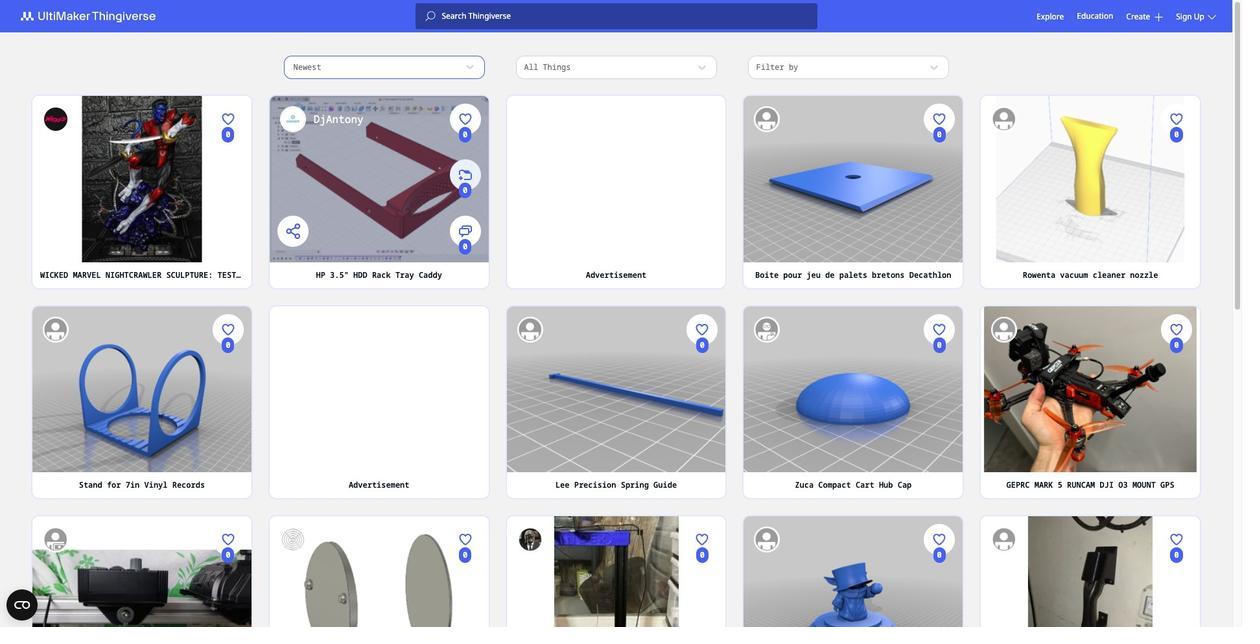 Task type: vqa. For each thing, say whether or not it's contained in the screenshot.
2016
no



Task type: locate. For each thing, give the bounding box(es) containing it.
wicked marvel nightcrawler sculpture: tested and ready for 3d printing
[[40, 269, 367, 280]]

thumbnail representing rowenta vacuum cleaner nozzle image
[[981, 96, 1200, 262]]

open widget image
[[6, 590, 38, 621]]

avatar image
[[43, 106, 69, 132], [280, 106, 306, 132], [754, 106, 780, 132], [991, 106, 1017, 132], [43, 317, 69, 343], [517, 317, 543, 343], [754, 317, 780, 343], [991, 317, 1017, 343], [43, 527, 69, 553], [280, 527, 306, 553], [517, 527, 543, 553], [754, 527, 780, 553], [991, 527, 1017, 553]]

rowenta
[[1023, 269, 1056, 280]]

tested
[[218, 269, 246, 280]]

newest
[[293, 62, 321, 73]]

decathlon
[[909, 269, 951, 280]]

records
[[172, 480, 205, 491]]

wicked
[[40, 269, 68, 280]]

avatar image for the thumbnail representing zuca compact cart hub cap
[[754, 317, 780, 343]]

tray
[[395, 269, 414, 280]]

create
[[1126, 11, 1150, 22]]

cap
[[898, 480, 912, 491]]

gps
[[1161, 480, 1175, 491]]

advertisement
[[586, 269, 647, 280], [349, 480, 409, 491]]

avatar image for thumbnail representing baby yoda tophat
[[754, 527, 780, 553]]

hdd
[[353, 269, 367, 280]]

advertisement element
[[519, 96, 713, 258]]

marvel
[[73, 269, 101, 280]]

0 horizontal spatial advertisement
[[349, 480, 409, 491]]

sign up
[[1176, 11, 1205, 22]]

jeu
[[807, 269, 821, 280]]

thumbnail representing baby yoda tophat image
[[744, 517, 963, 628]]

sign
[[1176, 11, 1192, 22]]

bretons
[[872, 269, 905, 280]]

filter
[[756, 62, 784, 73]]

zuca compact cart hub cap
[[795, 480, 912, 491]]

lee precision spring guide link
[[507, 473, 726, 499]]

education
[[1077, 10, 1113, 21]]

thumbnail representing zuca compact cart hub cap image
[[744, 306, 963, 473]]

avatar image for thumbnail representing stand for 7in vinyl records
[[43, 317, 69, 343]]

avatar image for thumbnail representing webcam cable guide for artillery sidewinder x2 at bottom
[[517, 527, 543, 553]]

boite
[[755, 269, 779, 280]]

1 vertical spatial advertisement
[[349, 480, 409, 491]]

0
[[226, 129, 230, 140], [463, 129, 468, 140], [937, 129, 942, 140], [1174, 129, 1179, 140], [463, 185, 468, 196], [937, 185, 942, 196], [1174, 185, 1179, 196], [463, 241, 468, 252], [937, 241, 942, 252], [1174, 241, 1179, 252], [226, 339, 230, 350], [700, 339, 705, 350], [937, 339, 942, 350], [1174, 339, 1179, 350], [226, 395, 230, 406], [700, 395, 705, 406], [937, 395, 942, 406], [1174, 395, 1179, 406], [226, 451, 230, 462], [700, 451, 705, 462], [937, 451, 942, 462], [1174, 451, 1179, 462], [226, 550, 230, 561], [463, 550, 468, 561], [700, 550, 705, 561], [937, 550, 942, 561], [1174, 550, 1179, 561], [226, 606, 230, 617], [937, 606, 942, 617]]

3.5"
[[330, 269, 349, 280]]

avatar image for the thumbnail representing wicked marvel nightcrawler sculpture: tested and ready for 3d printing
[[43, 106, 69, 132]]

cart
[[856, 480, 874, 491]]

1 horizontal spatial advertisement
[[586, 269, 647, 280]]

avatar image for 'thumbnail representing rowenta vacuum cleaner nozzle'
[[991, 106, 1017, 132]]

stand for 7in vinyl records
[[79, 480, 205, 491]]

plusicon image
[[1155, 13, 1163, 21]]

djantony
[[314, 112, 363, 126]]

by
[[789, 62, 798, 73]]

rowenta vacuum cleaner nozzle
[[1023, 269, 1158, 280]]

sign up button
[[1176, 11, 1219, 22]]

hub
[[879, 480, 893, 491]]

and
[[250, 269, 264, 280]]

ready
[[269, 269, 292, 280]]

create button
[[1126, 11, 1163, 22]]

rack
[[372, 269, 391, 280]]

hp 3.5" hdd rack tray caddy
[[316, 269, 442, 280]]

spring
[[621, 480, 649, 491]]

rowenta vacuum cleaner nozzle link
[[981, 262, 1200, 288]]

hp 3.5" hdd rack tray caddy link
[[270, 262, 489, 288]]

all
[[524, 62, 538, 73]]

thumbnail representing webcam cable guide for artillery sidewinder x2 image
[[507, 517, 726, 628]]

all things button
[[516, 56, 717, 79]]

dji
[[1100, 480, 1114, 491]]

filter by button
[[748, 56, 949, 79]]

zuca
[[795, 480, 814, 491]]

5
[[1058, 480, 1063, 491]]

avatar image for thumbnail representing ev charge plug holder
[[991, 527, 1017, 553]]

makerbot logo image
[[13, 8, 171, 24]]

geprc mark 5 runcam dji o3 mount gps
[[1006, 480, 1175, 491]]



Task type: describe. For each thing, give the bounding box(es) containing it.
avatar image for thumbnail representing boite pour jeu de palets bretons decathlon
[[754, 106, 780, 132]]

education link
[[1077, 9, 1113, 23]]

caddy
[[419, 269, 442, 280]]

thumbnail representing boite pour jeu de palets bretons decathlon image
[[744, 96, 963, 262]]

precision
[[574, 480, 616, 491]]

up
[[1194, 11, 1205, 22]]

nozzle
[[1130, 269, 1158, 280]]

boite pour jeu de palets bretons decathlon
[[755, 269, 951, 280]]

things
[[543, 62, 571, 73]]

cleaner
[[1093, 269, 1126, 280]]

mark
[[1034, 480, 1053, 491]]

printing
[[330, 269, 367, 280]]

vinyl
[[144, 480, 168, 491]]

thumbnail representing wicked marvel nightcrawler sculpture: tested and ready for 3d printing image
[[32, 96, 251, 262]]

7in
[[126, 480, 140, 491]]

wicked marvel nightcrawler sculpture: tested and ready for 3d printing link
[[32, 262, 367, 288]]

sculpture:
[[166, 269, 213, 280]]

avatar image for thumbnail representing bmw e82 trunk badge in the left of the page
[[280, 527, 306, 553]]

thumbnail representing hp 3.5" hdd rack tray caddy image
[[270, 96, 489, 262]]

stand
[[79, 480, 102, 491]]

boite pour jeu de palets bretons decathlon link
[[744, 262, 963, 288]]

0 vertical spatial advertisement
[[586, 269, 647, 280]]

thumbnail representing bmw e82 trunk badge image
[[270, 517, 489, 628]]

zuca compact cart hub cap link
[[744, 473, 963, 499]]

Search Thingiverse text field
[[435, 11, 817, 21]]

lee precision spring guide
[[556, 480, 677, 491]]

thumbnail representing lee precision spring guide image
[[507, 306, 726, 473]]

thumbnail representing stand for 7in vinyl records image
[[32, 306, 251, 473]]

3d
[[316, 269, 325, 280]]

palets
[[839, 269, 867, 280]]

geprc
[[1006, 480, 1030, 491]]

compact
[[818, 480, 851, 491]]

nightcrawler
[[106, 269, 162, 280]]

explore
[[1037, 11, 1064, 22]]

pour
[[783, 269, 802, 280]]

hp
[[316, 269, 325, 280]]

guide
[[654, 480, 677, 491]]

o3
[[1119, 480, 1128, 491]]

thumbnail representing geprc mark 5 runcam dji o3 mount gps image
[[981, 306, 1200, 473]]

geprc mark 5 runcam dji o3 mount gps link
[[981, 473, 1200, 499]]

thumbnail representing ev charge plug holder image
[[981, 517, 1200, 628]]

filter by
[[756, 62, 798, 73]]

all things
[[524, 62, 571, 73]]

search control image
[[425, 11, 435, 21]]

lee
[[556, 480, 570, 491]]

avatar image for thumbnail representing vkb fsm-ga  support for 40mm aluminium profile
[[43, 527, 69, 553]]

thumbnail representing vkb fsm-ga  support for 40mm aluminium profile image
[[32, 517, 251, 628]]

runcam
[[1067, 480, 1095, 491]]

stand for 7in vinyl records link
[[32, 473, 251, 499]]

djantony link
[[314, 112, 363, 127]]

for
[[297, 269, 311, 280]]

de
[[825, 269, 835, 280]]

for
[[107, 480, 121, 491]]

avatar image for thumbnail representing lee precision spring guide
[[517, 317, 543, 343]]

explore button
[[1037, 11, 1064, 22]]

mount
[[1133, 480, 1156, 491]]

avatar image for thumbnail representing geprc mark 5 runcam dji o3 mount gps
[[991, 317, 1017, 343]]

vacuum
[[1060, 269, 1088, 280]]



